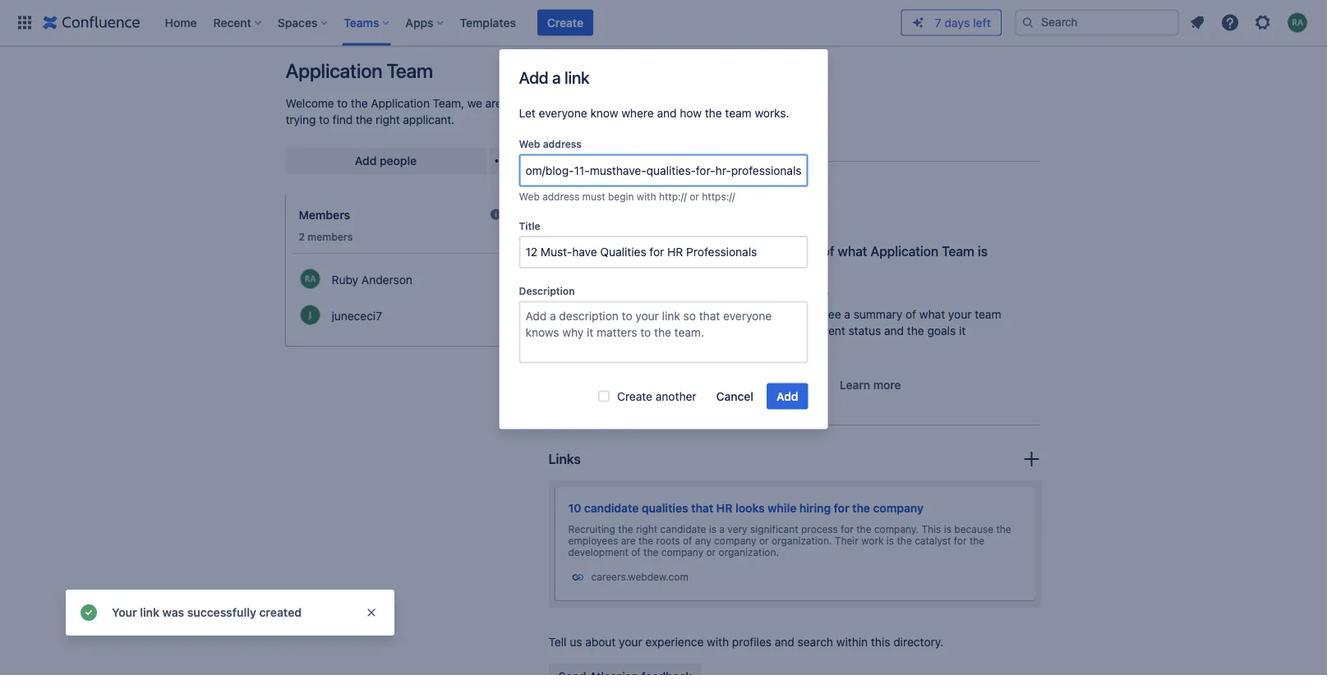 Task type: locate. For each thing, give the bounding box(es) containing it.
1 vertical spatial address
[[543, 191, 580, 203]]

1 vertical spatial status
[[849, 324, 881, 338]]

2 vertical spatial and
[[775, 636, 795, 649]]

a inside 10 candidate qualities that hr looks while hiring for the company recruiting the right candidate is a very significant process for the company. this is because the employees are the roots of any company or organization. their work is the catalyst for the development of the company or organization.
[[719, 524, 725, 535]]

for right catalyst
[[954, 535, 967, 547]]

https://
[[702, 191, 735, 203]]

organization.
[[772, 535, 832, 547], [719, 547, 779, 558]]

1 vertical spatial team
[[975, 308, 1001, 321]]

are
[[485, 97, 502, 110], [621, 535, 636, 547]]

1 horizontal spatial your
[[948, 308, 972, 321]]

0 vertical spatial a
[[552, 67, 561, 87]]

2 members
[[299, 231, 353, 242]]

right down the qualities at the bottom of page
[[636, 524, 658, 535]]

summary
[[854, 308, 903, 321]]

search image
[[1022, 16, 1035, 29]]

candidate up recruiting
[[584, 502, 639, 515]]

for
[[834, 502, 850, 515], [841, 524, 854, 535], [954, 535, 967, 547]]

0 horizontal spatial atlas
[[765, 379, 792, 392]]

1 horizontal spatial a
[[719, 524, 725, 535]]

1 horizontal spatial atlas
[[806, 286, 829, 297]]

1 vertical spatial and
[[884, 324, 904, 338]]

0 horizontal spatial team
[[725, 106, 752, 120]]

Web address field
[[521, 156, 807, 185]]

team up welcome to the application team, we are trying to find the right applicant.
[[387, 59, 433, 82]]

1 horizontal spatial team
[[975, 308, 1001, 321]]

0 horizontal spatial candidate
[[584, 502, 639, 515]]

create inside create link
[[547, 16, 584, 29]]

1 vertical spatial link
[[140, 606, 159, 620]]

the
[[351, 97, 368, 110], [705, 106, 722, 120], [356, 113, 373, 127], [759, 244, 778, 259], [787, 324, 804, 338], [907, 324, 924, 338], [852, 502, 870, 515], [618, 524, 633, 535], [857, 524, 872, 535], [996, 524, 1011, 535], [639, 535, 654, 547], [897, 535, 912, 547], [970, 535, 985, 547], [644, 547, 659, 558]]

company right any
[[714, 535, 757, 547]]

address left must
[[543, 191, 580, 203]]

or up the careers.webdew.com link
[[706, 547, 716, 558]]

right
[[376, 113, 400, 127], [636, 524, 658, 535]]

web
[[519, 138, 540, 150], [519, 191, 540, 203]]

1 vertical spatial what
[[920, 308, 945, 321]]

your
[[112, 606, 137, 620]]

atlas
[[806, 286, 829, 297], [765, 379, 792, 392]]

0 horizontal spatial team
[[387, 59, 433, 82]]

0 vertical spatial link
[[565, 67, 590, 87]]

team up it
[[942, 244, 975, 259]]

Title field
[[521, 238, 807, 267]]

0 vertical spatial right
[[376, 113, 400, 127]]

0 vertical spatial what
[[838, 244, 867, 259]]

2 vertical spatial add
[[777, 390, 798, 403]]

0 horizontal spatial add
[[355, 154, 377, 168]]

applicant.
[[403, 113, 455, 127]]

home
[[165, 16, 197, 29]]

are right we
[[485, 97, 502, 110]]

0 horizontal spatial are
[[485, 97, 502, 110]]

add left "people"
[[355, 154, 377, 168]]

what up powered by atlas link
[[838, 244, 867, 259]]

1 vertical spatial add
[[355, 154, 377, 168]]

0 vertical spatial your
[[948, 308, 972, 321]]

of
[[822, 244, 835, 259], [906, 308, 916, 321], [683, 535, 692, 547], [631, 547, 641, 558]]

status down summary
[[849, 324, 881, 338]]

1 horizontal spatial are
[[621, 535, 636, 547]]

0 vertical spatial add
[[519, 67, 549, 87]]

1 vertical spatial create
[[617, 390, 653, 403]]

the left roots
[[639, 535, 654, 547]]

of up careers.webdew.com
[[631, 547, 641, 558]]

0 vertical spatial create
[[547, 16, 584, 29]]

application up welcome on the left
[[286, 59, 383, 82]]

and left in at the top of page
[[657, 106, 677, 120]]

0 horizontal spatial with
[[637, 191, 656, 203]]

what inside see the status of what application team is working on
[[838, 244, 867, 259]]

about
[[585, 636, 616, 649]]

1 web from the top
[[519, 138, 540, 150]]

to left find
[[319, 113, 330, 127]]

to for welcome
[[337, 97, 348, 110]]

home link
[[160, 9, 202, 36]]

create for create
[[547, 16, 584, 29]]

0 vertical spatial to
[[337, 97, 348, 110]]

0 horizontal spatial a
[[552, 67, 561, 87]]

add up the let
[[519, 67, 549, 87]]

team up everyone at the left of page
[[549, 73, 582, 88]]

or inside add a link dialog
[[690, 191, 699, 203]]

web for web address must begin with http:// or https://
[[519, 191, 540, 203]]

candidate down the qualities at the bottom of page
[[660, 524, 706, 535]]

address for web address
[[543, 138, 582, 150]]

the right catalyst
[[970, 535, 985, 547]]

add link image
[[1022, 450, 1042, 469]]

0 horizontal spatial status
[[782, 244, 819, 259]]

and down summary
[[884, 324, 904, 338]]

to left http://
[[629, 188, 642, 203]]

while
[[768, 502, 797, 515]]

link left was
[[140, 606, 159, 620]]

0 vertical spatial team
[[725, 106, 752, 120]]

2 horizontal spatial company
[[873, 502, 924, 515]]

1 vertical spatial to
[[319, 113, 330, 127]]

1 vertical spatial application
[[371, 97, 430, 110]]

1 horizontal spatial right
[[636, 524, 658, 535]]

1 horizontal spatial or
[[706, 547, 716, 558]]

2 web from the top
[[519, 191, 540, 203]]

0 vertical spatial and
[[657, 106, 677, 120]]

trying
[[286, 113, 316, 127]]

1 horizontal spatial to
[[337, 97, 348, 110]]

2 horizontal spatial add
[[777, 390, 798, 403]]

status
[[782, 244, 819, 259], [849, 324, 881, 338]]

your up it
[[948, 308, 972, 321]]

are inside 10 candidate qualities that hr looks while hiring for the company recruiting the right candidate is a very significant process for the company. this is because the employees are the roots of any company or organization. their work is the catalyst for the development of the company or organization.
[[621, 535, 636, 547]]

atlas right by on the top
[[806, 286, 829, 297]]

a inside help teammates see a summary of what your team works on, the current status and the goals it contributes to.
[[844, 308, 851, 321]]

0 horizontal spatial and
[[657, 106, 677, 120]]

let
[[519, 106, 536, 120]]

catalyst
[[915, 535, 951, 547]]

2 horizontal spatial a
[[844, 308, 851, 321]]

members
[[299, 208, 350, 222]]

company up company.
[[873, 502, 924, 515]]

1 horizontal spatial what
[[920, 308, 945, 321]]

1 address from the top
[[543, 138, 582, 150]]

the inside add a link dialog
[[705, 106, 722, 120]]

1 horizontal spatial add
[[519, 67, 549, 87]]

0 vertical spatial candidate
[[584, 502, 639, 515]]

1 vertical spatial atlas
[[765, 379, 792, 392]]

contributes
[[733, 341, 793, 354]]

tell us about your experience with profiles and search within this directory.
[[549, 636, 944, 649]]

2 horizontal spatial and
[[884, 324, 904, 338]]

team
[[387, 59, 433, 82], [549, 73, 582, 88], [942, 244, 975, 259]]

company up the careers.webdew.com link
[[661, 547, 704, 558]]

web up title
[[519, 191, 540, 203]]

to.
[[796, 341, 810, 354]]

1 vertical spatial a
[[844, 308, 851, 321]]

0 horizontal spatial your
[[619, 636, 642, 649]]

with
[[637, 191, 656, 203], [707, 636, 729, 649]]

to
[[337, 97, 348, 110], [319, 113, 330, 127], [629, 188, 642, 203]]

team inside see the status of what application team is working on
[[942, 244, 975, 259]]

status up 'on'
[[782, 244, 819, 259]]

current
[[807, 324, 846, 338]]

getting started in confluence
[[596, 118, 753, 132]]

cancel button
[[706, 383, 764, 410]]

address down everyone at the left of page
[[543, 138, 582, 150]]

Description text field
[[519, 301, 808, 364]]

looks
[[736, 502, 765, 515]]

how
[[680, 106, 702, 120]]

link up everyone at the left of page
[[565, 67, 590, 87]]

are inside welcome to the application team, we are trying to find the right applicant.
[[485, 97, 502, 110]]

1 horizontal spatial candidate
[[660, 524, 706, 535]]

a up everyone at the left of page
[[552, 67, 561, 87]]

2 horizontal spatial team
[[942, 244, 975, 259]]

1 vertical spatial right
[[636, 524, 658, 535]]

team
[[725, 106, 752, 120], [975, 308, 1001, 321]]

templates
[[460, 16, 516, 29]]

create inside add a link dialog
[[617, 390, 653, 403]]

very
[[728, 524, 748, 535]]

templates link
[[455, 9, 521, 36]]

your
[[948, 308, 972, 321], [619, 636, 642, 649]]

the up careers.webdew.com
[[644, 547, 659, 558]]

tell
[[549, 636, 567, 649]]

this
[[871, 636, 890, 649]]

right left applicant.
[[376, 113, 400, 127]]

of left any
[[683, 535, 692, 547]]

your right about
[[619, 636, 642, 649]]

confluence image
[[43, 13, 140, 32], [43, 13, 140, 32]]

create up add a link at the left
[[547, 16, 584, 29]]

2 vertical spatial application
[[871, 244, 939, 259]]

0 vertical spatial with
[[637, 191, 656, 203]]

with left profiles
[[707, 636, 729, 649]]

team inside add a link dialog
[[725, 106, 752, 120]]

0 horizontal spatial what
[[838, 244, 867, 259]]

2 vertical spatial to
[[629, 188, 642, 203]]

free
[[795, 379, 817, 392]]

2 vertical spatial a
[[719, 524, 725, 535]]

the left goals
[[907, 324, 924, 338]]

0 horizontal spatial right
[[376, 113, 400, 127]]

banner
[[0, 0, 1327, 46]]

0 horizontal spatial create
[[547, 16, 584, 29]]

create left another on the bottom of page
[[617, 390, 653, 403]]

the up working
[[759, 244, 778, 259]]

a left very
[[719, 524, 725, 535]]

with right the 'begin'
[[637, 191, 656, 203]]

1 horizontal spatial create
[[617, 390, 653, 403]]

2 horizontal spatial or
[[759, 535, 769, 547]]

application inside see the status of what application team is working on
[[871, 244, 939, 259]]

get
[[743, 379, 762, 392]]

title
[[519, 220, 541, 232]]

with inside add a link dialog
[[637, 191, 656, 203]]

what up goals
[[920, 308, 945, 321]]

another
[[656, 390, 697, 403]]

a
[[552, 67, 561, 87], [844, 308, 851, 321], [719, 524, 725, 535]]

is
[[978, 244, 988, 259], [709, 524, 717, 535], [944, 524, 952, 535], [887, 535, 894, 547]]

0 vertical spatial web
[[519, 138, 540, 150]]

to for contributing
[[629, 188, 642, 203]]

1 horizontal spatial company
[[714, 535, 757, 547]]

0 horizontal spatial company
[[661, 547, 704, 558]]

atlas inside button
[[765, 379, 792, 392]]

and left search
[[775, 636, 795, 649]]

get atlas free button
[[733, 372, 827, 399]]

application
[[286, 59, 383, 82], [371, 97, 430, 110], [871, 244, 939, 259]]

application up powered by atlas link
[[871, 244, 939, 259]]

description
[[519, 286, 575, 297]]

or
[[690, 191, 699, 203], [759, 535, 769, 547], [706, 547, 716, 558]]

application up applicant.
[[371, 97, 430, 110]]

web address must begin with http:// or https://
[[519, 191, 735, 203]]

where
[[622, 106, 654, 120]]

a right see
[[844, 308, 851, 321]]

team inside help teammates see a summary of what your team works on, the current status and the goals it contributes to.
[[975, 308, 1001, 321]]

of right summary
[[906, 308, 916, 321]]

getting started in confluence link
[[555, 115, 1035, 148]]

candidate
[[584, 502, 639, 515], [660, 524, 706, 535]]

1 vertical spatial are
[[621, 535, 636, 547]]

or right very
[[759, 535, 769, 547]]

your link was successfully created
[[112, 606, 302, 620]]

experience
[[646, 636, 704, 649]]

contributing to
[[549, 188, 642, 203]]

create link
[[537, 9, 593, 36]]

the right how
[[705, 106, 722, 120]]

of up powered by atlas
[[822, 244, 835, 259]]

2 horizontal spatial to
[[629, 188, 642, 203]]

by
[[792, 286, 803, 297]]

add people button
[[286, 148, 486, 174]]

web down the let
[[519, 138, 540, 150]]

1 horizontal spatial with
[[707, 636, 729, 649]]

1 horizontal spatial link
[[565, 67, 590, 87]]

works
[[733, 324, 764, 338]]

of inside see the status of what application team is working on
[[822, 244, 835, 259]]

2 address from the top
[[543, 191, 580, 203]]

1 vertical spatial web
[[519, 191, 540, 203]]

address
[[543, 138, 582, 150], [543, 191, 580, 203]]

0 vertical spatial address
[[543, 138, 582, 150]]

application team
[[286, 59, 433, 82]]

and
[[657, 106, 677, 120], [884, 324, 904, 338], [775, 636, 795, 649]]

1 horizontal spatial status
[[849, 324, 881, 338]]

atlas right the get
[[765, 379, 792, 392]]

add right the get
[[777, 390, 798, 403]]

0 vertical spatial are
[[485, 97, 502, 110]]

what
[[838, 244, 867, 259], [920, 308, 945, 321]]

or right http://
[[690, 191, 699, 203]]

0 horizontal spatial or
[[690, 191, 699, 203]]

are right employees
[[621, 535, 636, 547]]

team activity
[[549, 73, 630, 88]]

right inside 10 candidate qualities that hr looks while hiring for the company recruiting the right candidate is a very significant process for the company. this is because the employees are the roots of any company or organization. their work is the catalyst for the development of the company or organization.
[[636, 524, 658, 535]]

and inside help teammates see a summary of what your team works on, the current status and the goals it contributes to.
[[884, 324, 904, 338]]

link inside dialog
[[565, 67, 590, 87]]

what inside help teammates see a summary of what your team works on, the current status and the goals it contributes to.
[[920, 308, 945, 321]]

to up find
[[337, 97, 348, 110]]

1 horizontal spatial team
[[549, 73, 582, 88]]

0 vertical spatial status
[[782, 244, 819, 259]]



Task type: vqa. For each thing, say whether or not it's contained in the screenshot.
Table inside Main content area, start typing to enter text. text field
no



Task type: describe. For each thing, give the bounding box(es) containing it.
dismiss image
[[365, 607, 378, 620]]

1 horizontal spatial and
[[775, 636, 795, 649]]

your inside help teammates see a summary of what your team works on, the current status and the goals it contributes to.
[[948, 308, 972, 321]]

spaces button
[[273, 9, 334, 36]]

the right because
[[996, 524, 1011, 535]]

web address
[[519, 138, 582, 150]]

on
[[784, 260, 799, 276]]

address for web address must begin with http:// or https://
[[543, 191, 580, 203]]

create another
[[617, 390, 697, 403]]

get atlas free
[[743, 379, 817, 392]]

the up find
[[351, 97, 368, 110]]

successfully
[[187, 606, 256, 620]]

spaces
[[278, 16, 318, 29]]

web for web address
[[519, 138, 540, 150]]

powered by atlas link
[[733, 284, 1015, 298]]

add button
[[767, 383, 808, 410]]

for right hiring
[[834, 502, 850, 515]]

0 horizontal spatial to
[[319, 113, 330, 127]]

of inside help teammates see a summary of what your team works on, the current status and the goals it contributes to.
[[906, 308, 916, 321]]

hiring
[[800, 502, 831, 515]]

1 vertical spatial candidate
[[660, 524, 706, 535]]

and inside add a link dialog
[[657, 106, 677, 120]]

the right recruiting
[[618, 524, 633, 535]]

http://
[[659, 191, 687, 203]]

qualities
[[642, 502, 688, 515]]

that
[[691, 502, 714, 515]]

create for create another
[[617, 390, 653, 403]]

success image
[[79, 603, 99, 623]]

apps button
[[401, 9, 450, 36]]

teammates
[[760, 308, 819, 321]]

for right process
[[841, 524, 854, 535]]

begin
[[608, 191, 634, 203]]

add people
[[355, 154, 417, 168]]

is inside see the status of what application team is working on
[[978, 244, 988, 259]]

the right find
[[356, 113, 373, 127]]

getting
[[596, 118, 636, 132]]

process
[[801, 524, 838, 535]]

add a link
[[519, 67, 590, 87]]

us
[[570, 636, 582, 649]]

people
[[380, 154, 417, 168]]

contributing
[[549, 188, 626, 203]]

the down teammates
[[787, 324, 804, 338]]

status inside help teammates see a summary of what your team works on, the current status and the goals it contributes to.
[[849, 324, 881, 338]]

1 vertical spatial with
[[707, 636, 729, 649]]

work
[[862, 535, 884, 547]]

everyone
[[539, 106, 587, 120]]

links
[[549, 452, 581, 467]]

10
[[568, 502, 581, 515]]

10 candidate qualities that hr looks while hiring for the company link
[[568, 502, 924, 515]]

development
[[568, 547, 629, 558]]

in
[[680, 118, 689, 132]]

members
[[308, 231, 353, 242]]

recruiting
[[568, 524, 616, 535]]

10 candidate qualities that hr looks while hiring for the company recruiting the right candidate is a very significant process for the company. this is because the employees are the roots of any company or organization. their work is the catalyst for the development of the company or organization.
[[568, 502, 1011, 558]]

settings icon image
[[1253, 13, 1273, 32]]

cancel
[[716, 390, 754, 403]]

careers.webdew.com
[[591, 572, 689, 583]]

apps
[[406, 16, 434, 29]]

their
[[835, 535, 859, 547]]

working
[[733, 260, 781, 276]]

0 vertical spatial atlas
[[806, 286, 829, 297]]

on,
[[767, 324, 784, 338]]

add for add a link
[[519, 67, 549, 87]]

significant
[[750, 524, 799, 535]]

2
[[299, 231, 305, 242]]

global element
[[10, 0, 901, 46]]

it
[[959, 324, 966, 338]]

a inside dialog
[[552, 67, 561, 87]]

powered
[[749, 286, 789, 297]]

the up work
[[852, 502, 870, 515]]

hr
[[716, 502, 733, 515]]

0 vertical spatial application
[[286, 59, 383, 82]]

application inside welcome to the application team, we are trying to find the right applicant.
[[371, 97, 430, 110]]

company.
[[874, 524, 919, 535]]

goals
[[928, 324, 956, 338]]

1 vertical spatial your
[[619, 636, 642, 649]]

let everyone know where and how the team works.
[[519, 106, 789, 120]]

profiles
[[732, 636, 772, 649]]

banner containing home
[[0, 0, 1327, 46]]

right inside welcome to the application team, we are trying to find the right applicant.
[[376, 113, 400, 127]]

see
[[733, 244, 756, 259]]

employees
[[568, 535, 618, 547]]

learn
[[840, 379, 870, 392]]

find
[[333, 113, 353, 127]]

organization. down very
[[719, 547, 779, 558]]

Search field
[[1015, 9, 1179, 36]]

because
[[954, 524, 994, 535]]

see the status of what application team is working on
[[733, 244, 988, 276]]

was
[[162, 606, 184, 620]]

0 horizontal spatial link
[[140, 606, 159, 620]]

see
[[822, 308, 841, 321]]

roots
[[656, 535, 680, 547]]

organization. down hiring
[[772, 535, 832, 547]]

the left company.
[[857, 524, 872, 535]]

created
[[259, 606, 302, 620]]

add for add people
[[355, 154, 377, 168]]

started
[[639, 118, 676, 132]]

more
[[873, 379, 901, 392]]

search
[[798, 636, 833, 649]]

we
[[468, 97, 482, 110]]

help teammates see a summary of what your team works on, the current status and the goals it contributes to.
[[733, 308, 1001, 354]]

status inside see the status of what application team is working on
[[782, 244, 819, 259]]

works.
[[755, 106, 789, 120]]

this
[[922, 524, 941, 535]]

add a link dialog
[[499, 49, 828, 429]]

activity
[[585, 73, 630, 88]]

any
[[695, 535, 712, 547]]

must
[[582, 191, 605, 203]]

the inside see the status of what application team is working on
[[759, 244, 778, 259]]

learn more
[[840, 379, 901, 392]]

the left catalyst
[[897, 535, 912, 547]]

confluence
[[692, 118, 753, 132]]



